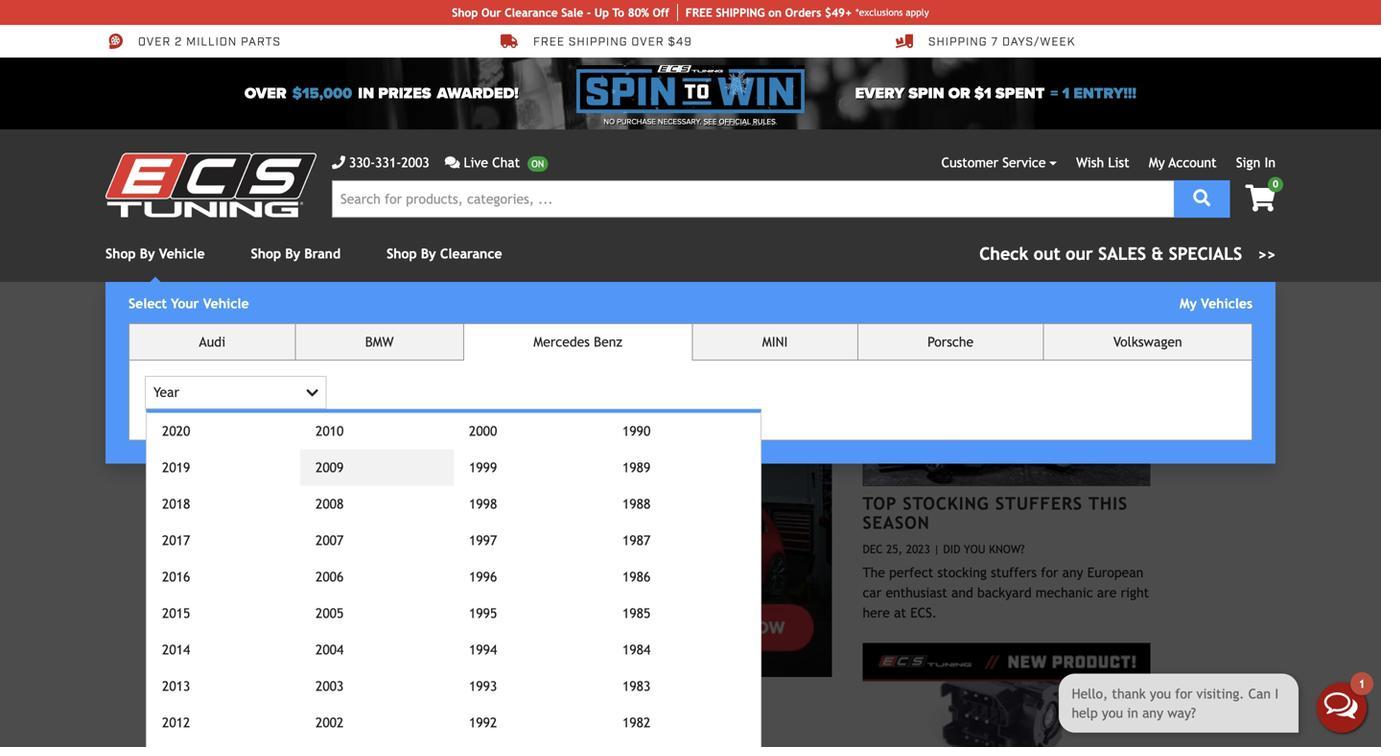 Task type: locate. For each thing, give the bounding box(es) containing it.
2 horizontal spatial by
[[421, 246, 436, 261]]

shop for shop our clearance sale - up to 80% off
[[452, 6, 478, 19]]

parts
[[241, 34, 281, 50]]

shop left 'our'
[[452, 6, 478, 19]]

330-331-2003 link
[[332, 153, 429, 173]]

1996
[[469, 569, 497, 585]]

2012
[[162, 715, 190, 730]]

by for brand
[[285, 246, 300, 261]]

2003 left comments icon
[[401, 155, 429, 170]]

0 vertical spatial 2003
[[401, 155, 429, 170]]

2017
[[162, 533, 190, 548]]

shop by clearance
[[387, 246, 502, 261]]

2002
[[316, 715, 344, 730]]

80%
[[628, 6, 649, 19]]

comments image
[[445, 156, 460, 169]]

0 vertical spatial clearance
[[505, 6, 558, 19]]

1997
[[469, 533, 497, 548]]

mini
[[762, 334, 788, 350]]

2019
[[162, 460, 190, 475]]

clearance up free
[[505, 6, 558, 19]]

1 horizontal spatial clearance
[[505, 6, 558, 19]]

0 horizontal spatial over
[[138, 34, 171, 50]]

0 horizontal spatial my
[[1149, 155, 1165, 170]]

1984
[[622, 642, 651, 658]]

$49
[[668, 34, 692, 50]]

by for vehicle
[[140, 246, 155, 261]]

sales & specials
[[1098, 244, 1242, 264]]

0 horizontal spatial clearance
[[440, 246, 502, 261]]

free ship ping on orders $49+ *exclusions apply
[[686, 6, 929, 19]]

3 by from the left
[[421, 246, 436, 261]]

shop up select
[[106, 246, 136, 261]]

0 vertical spatial vehicle
[[159, 246, 205, 261]]

25,
[[886, 542, 903, 556]]

my for my vehicles
[[1180, 296, 1197, 311]]

stuffers
[[995, 493, 1083, 513]]

new bremmen parts w10 w11 engine ignition switch image
[[863, 643, 1150, 747]]

season
[[863, 513, 930, 533]]

&
[[1151, 244, 1164, 264]]

clearance
[[505, 6, 558, 19], [440, 246, 502, 261]]

vehicle for select your vehicle
[[203, 296, 249, 311]]

customer service
[[941, 155, 1046, 170]]

0 horizontal spatial by
[[140, 246, 155, 261]]

tab list
[[129, 323, 1253, 747]]

2006
[[316, 569, 344, 585]]

shipping 7 days/week link
[[896, 33, 1075, 50]]

*exclusions
[[856, 7, 903, 18]]

over down parts
[[245, 84, 286, 103]]

vehicle for shop by vehicle
[[159, 246, 205, 261]]

over 2 million parts link
[[106, 33, 281, 50]]

shipping
[[569, 34, 628, 50]]

1 horizontal spatial 2003
[[401, 155, 429, 170]]

our
[[481, 6, 501, 19]]

days/week
[[1002, 34, 1075, 50]]

2018
[[162, 496, 190, 512]]

sign in
[[1236, 155, 1276, 170]]

2003 down 2004
[[316, 679, 344, 694]]

clearance down "live"
[[440, 246, 502, 261]]

entry!!!
[[1074, 84, 1137, 103]]

my left account
[[1149, 155, 1165, 170]]

2
[[175, 34, 182, 50]]

shipping
[[928, 34, 988, 50]]

porsche
[[928, 334, 974, 350]]

no
[[604, 117, 615, 127]]

2009
[[316, 460, 344, 475]]

1 horizontal spatial my
[[1180, 296, 1197, 311]]

top stocking stuffers this season image
[[863, 361, 1150, 486]]

ecs
[[955, 329, 994, 353]]

customer service button
[[941, 153, 1057, 173]]

list
[[1108, 155, 1130, 170]]

select your vehicle
[[129, 296, 249, 311]]

0 vertical spatial over
[[138, 34, 171, 50]]

free shipping over $49 link
[[501, 33, 692, 50]]

shop by vehicle
[[106, 246, 205, 261]]

1987
[[622, 533, 651, 548]]

live chat link
[[445, 153, 548, 173]]

vehicle up the audi
[[203, 296, 249, 311]]

know?
[[989, 542, 1025, 556]]

1 vertical spatial over
[[245, 84, 286, 103]]

shop our clearance sale - up to 80% off link
[[452, 4, 678, 21]]

vehicle
[[159, 246, 205, 261], [203, 296, 249, 311]]

0 vertical spatial my
[[1149, 155, 1165, 170]]

my left the vehicles at right
[[1180, 296, 1197, 311]]

over left 2
[[138, 34, 171, 50]]

1 horizontal spatial over
[[245, 84, 286, 103]]

or
[[948, 84, 970, 103]]

2015
[[162, 606, 190, 621]]

car
[[863, 585, 882, 600]]

vehicle up your
[[159, 246, 205, 261]]

ecs tuning 'spin to win' contest logo image
[[576, 65, 805, 113]]

shipping 7 days/week
[[928, 34, 1075, 50]]

search image
[[1193, 189, 1211, 207]]

• •
[[479, 698, 514, 737]]

spin
[[909, 84, 944, 103]]

shop left brand
[[251, 246, 281, 261]]

0 horizontal spatial 2003
[[316, 679, 344, 694]]

tab list containing audi
[[129, 323, 1253, 747]]

shop our clearance sale - up to 80% off
[[452, 6, 669, 19]]

shop right brand
[[387, 246, 417, 261]]

by
[[140, 246, 155, 261], [285, 246, 300, 261], [421, 246, 436, 261]]

2003
[[401, 155, 429, 170], [316, 679, 344, 694]]

2003 inside tab list
[[316, 679, 344, 694]]

2023
[[906, 542, 930, 556]]

1 vertical spatial 2003
[[316, 679, 344, 694]]

stuffers
[[991, 565, 1037, 580]]

shop for shop by vehicle
[[106, 246, 136, 261]]

no purchase necessary. see official rules .
[[604, 117, 778, 127]]

at
[[894, 605, 906, 620]]

mercedes benz
[[534, 334, 623, 350]]

ecs tuning image
[[106, 153, 317, 217]]

1 horizontal spatial by
[[285, 246, 300, 261]]

2000
[[469, 423, 497, 439]]

dec 25, 2023 | did you know? the perfect stocking stuffers for any european car enthusiast and backyard mechanic are right here at ecs.
[[863, 542, 1149, 620]]

wish
[[1076, 155, 1104, 170]]

0
[[1273, 178, 1278, 189]]

wish list link
[[1076, 155, 1130, 170]]

my account
[[1149, 155, 1217, 170]]

any
[[1062, 565, 1083, 580]]

every
[[855, 84, 905, 103]]

view all
[[1098, 336, 1142, 347]]

2 by from the left
[[285, 246, 300, 261]]

1 vertical spatial vehicle
[[203, 296, 249, 311]]

1 vertical spatial clearance
[[440, 246, 502, 261]]

.
[[776, 117, 778, 127]]

bmw
[[365, 334, 394, 350]]

over for over 2 million parts
[[138, 34, 171, 50]]

1 by from the left
[[140, 246, 155, 261]]

1982
[[622, 715, 651, 730]]

audi
[[199, 334, 225, 350]]

shop for shop by clearance
[[387, 246, 417, 261]]

genuine sale image
[[231, 328, 832, 677]]

customer
[[941, 155, 999, 170]]

on
[[768, 6, 782, 19]]

1 vertical spatial my
[[1180, 296, 1197, 311]]



Task type: vqa. For each thing, say whether or not it's contained in the screenshot.
the left 'your'
no



Task type: describe. For each thing, give the bounding box(es) containing it.
phone image
[[332, 156, 345, 169]]

to
[[612, 6, 624, 19]]

top
[[863, 493, 897, 513]]

stocking
[[903, 493, 989, 513]]

1990
[[622, 423, 651, 439]]

specials
[[1169, 244, 1242, 264]]

2008
[[316, 496, 344, 512]]

0 link
[[1230, 177, 1283, 213]]

sales & specials link
[[980, 241, 1276, 267]]

service
[[1003, 155, 1046, 170]]

up
[[595, 6, 609, 19]]

spent
[[995, 84, 1045, 103]]

top stocking stuffers this season
[[863, 493, 1128, 533]]

-
[[587, 6, 591, 19]]

select
[[129, 296, 167, 311]]

stocking
[[938, 565, 987, 580]]

1
[[1062, 84, 1070, 103]]

1994
[[469, 642, 497, 658]]

the
[[863, 565, 885, 580]]

2004
[[316, 642, 344, 658]]

331-
[[375, 155, 401, 170]]

by for clearance
[[421, 246, 436, 261]]

my vehicles link
[[1180, 296, 1253, 311]]

shop by vehicle link
[[106, 246, 205, 261]]

sign
[[1236, 155, 1261, 170]]

see official rules link
[[704, 116, 776, 128]]

shop for shop by brand
[[251, 246, 281, 261]]

my for my account
[[1149, 155, 1165, 170]]

every spin or $1 spent = 1 entry!!!
[[855, 84, 1137, 103]]

my vehicles
[[1180, 296, 1253, 311]]

mechanic
[[1036, 585, 1093, 600]]

this
[[1089, 493, 1128, 513]]

2016
[[162, 569, 190, 585]]

shop by brand link
[[251, 246, 341, 261]]

over $15,000 in prizes
[[245, 84, 431, 103]]

official
[[719, 117, 751, 127]]

in
[[1265, 155, 1276, 170]]

$15,000
[[292, 84, 352, 103]]

purchase
[[617, 117, 656, 127]]

Search text field
[[332, 180, 1174, 218]]

enthusiast
[[886, 585, 947, 600]]

330-
[[349, 155, 375, 170]]

clearance for our
[[505, 6, 558, 19]]

|
[[934, 542, 940, 556]]

off
[[653, 6, 669, 19]]

year
[[153, 385, 179, 400]]

rules
[[753, 117, 776, 127]]

european
[[1087, 565, 1144, 580]]

top stocking stuffers this season link
[[863, 493, 1128, 533]]

your
[[171, 296, 199, 311]]

live chat
[[464, 155, 520, 170]]

backyard
[[977, 585, 1032, 600]]

benz
[[594, 334, 623, 350]]

my account link
[[1149, 155, 1217, 170]]

see
[[704, 117, 717, 127]]

=
[[1051, 84, 1058, 103]]

for
[[1041, 565, 1058, 580]]

1 • from the left
[[479, 698, 496, 737]]

2013
[[162, 679, 190, 694]]

ping
[[740, 6, 765, 19]]

perfect
[[889, 565, 934, 580]]

shopping cart image
[[1245, 185, 1276, 211]]

million
[[186, 34, 237, 50]]

necessary.
[[658, 117, 702, 127]]

prizes
[[378, 84, 431, 103]]

1995
[[469, 606, 497, 621]]

$49+
[[825, 6, 852, 19]]

chat
[[492, 155, 520, 170]]

sign in link
[[1236, 155, 1276, 170]]

$1
[[974, 84, 992, 103]]

2003 inside 330-331-2003 link
[[401, 155, 429, 170]]

and
[[951, 585, 973, 600]]

over for over $15,000 in prizes
[[245, 84, 286, 103]]

clearance for by
[[440, 246, 502, 261]]

did
[[943, 542, 961, 556]]

view
[[1098, 336, 1124, 347]]

2 • from the left
[[496, 698, 514, 737]]

shop by brand
[[251, 246, 341, 261]]

live
[[464, 155, 488, 170]]

ship
[[716, 6, 740, 19]]

news
[[1002, 329, 1058, 353]]

2014
[[162, 642, 190, 658]]

shop by clearance link
[[387, 246, 502, 261]]



